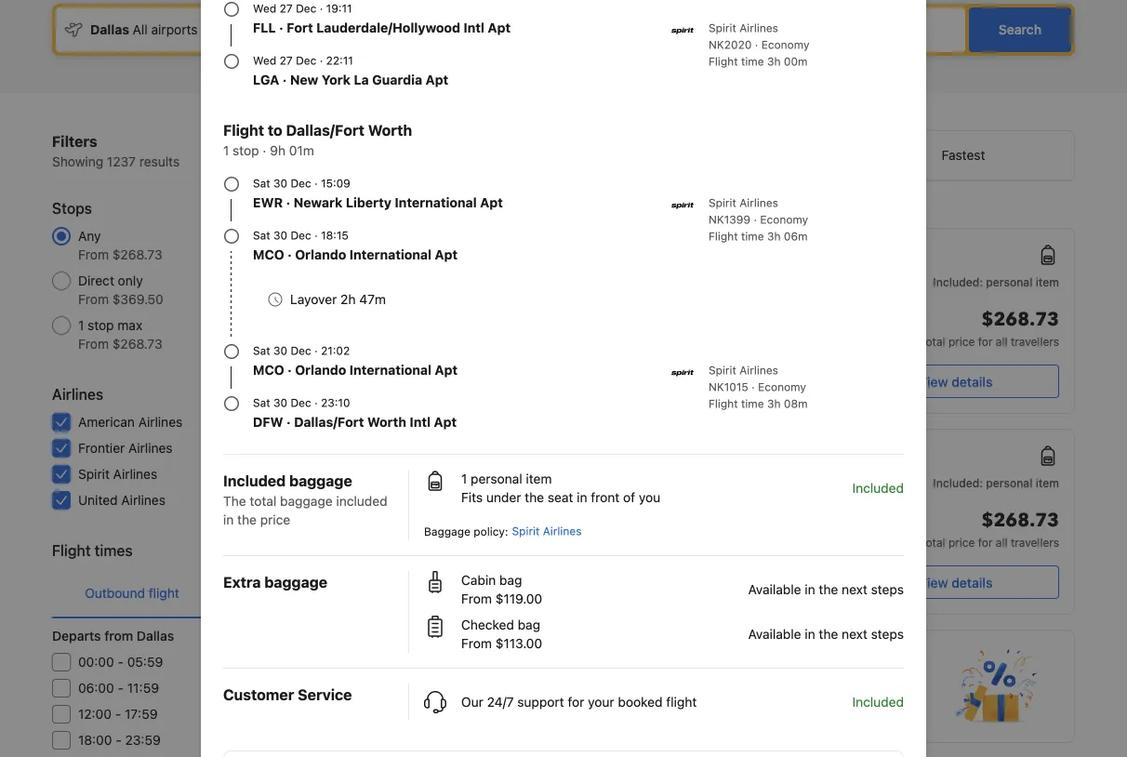 Task type: describe. For each thing, give the bounding box(es) containing it.
airlines inside spirit airlines nk1399 · economy flight time 3h 06m
[[740, 196, 779, 209]]

included inside included baggage the total baggage included in the price
[[223, 472, 286, 490]]

additional
[[572, 198, 624, 211]]

there
[[522, 198, 549, 211]]

total for second view details button from the bottom of the page
[[920, 335, 946, 348]]

united airlines
[[78, 493, 166, 508]]

spirit airlines nk1399 · economy flight time 3h 06m
[[709, 196, 809, 243]]

$113.00
[[496, 636, 542, 651]]

$268.73 inside any from $268.73
[[112, 247, 162, 262]]

spirit inside spirit airlines nk1015 · economy flight time 3h 08m
[[709, 364, 737, 377]]

dfw . 30 dec
[[749, 550, 821, 567]]

from for cabin bag
[[461, 591, 492, 607]]

flight left times
[[52, 542, 91, 560]]

you
[[639, 490, 661, 505]]

dec for sat 30 dec · 23:10 dfw · dallas/fort worth intl apt
[[291, 396, 311, 409]]

2 view details button from the top
[[852, 566, 1060, 599]]

fll
[[253, 20, 276, 35]]

included
[[336, 493, 388, 509]]

dec for wed 27 dec · 19:11 fll · fort lauderdale/hollywood intl apt
[[296, 2, 317, 15]]

airlines inside spirit airlines nk1015 · economy flight time 3h 08m
[[740, 364, 779, 377]]

2 vertical spatial for
[[568, 694, 585, 710]]

in inside included baggage the total baggage included in the price
[[223, 512, 234, 527]]

lga
[[253, 72, 279, 87]]

apt inside wed 27 dec · 19:11 fll · fort lauderdale/hollywood intl apt
[[488, 20, 511, 35]]

customer service
[[223, 686, 352, 704]]

30 inside dfw . 30 dec
[[783, 553, 797, 567]]

newark
[[294, 195, 343, 210]]

0 vertical spatial spirit airlines
[[78, 467, 157, 482]]

27 for fort
[[280, 2, 293, 15]]

for for 2nd view details button
[[978, 536, 993, 549]]

orlando for sat 30 dec · 21:02 mco · orlando international apt
[[295, 362, 346, 378]]

· down layover
[[288, 362, 292, 378]]

international for sat 30 dec · 21:02 mco · orlando international apt
[[350, 362, 432, 378]]

new
[[290, 72, 318, 87]]

total for 2nd view details button
[[920, 536, 946, 549]]

dec for sat 30 dec · 21:02 mco · orlando international apt
[[291, 344, 311, 357]]

47m
[[359, 292, 386, 307]]

nk1015
[[709, 380, 749, 393]]

additional baggage fees link
[[572, 198, 698, 211]]

showing
[[52, 154, 103, 169]]

personal for 2nd view details button
[[986, 476, 1033, 489]]

sat 30 dec · 18:15 mco · orlando international apt
[[253, 229, 458, 262]]

economy for fort lauderdale/hollywood intl apt
[[762, 38, 810, 51]]

included: for second view details button from the bottom of the page
[[933, 275, 983, 288]]

steps for $113.00
[[871, 627, 904, 642]]

baggage right the extra
[[264, 573, 327, 591]]

intl for lauderdale/hollywood
[[464, 20, 485, 35]]

available in the next steps for $113.00
[[748, 627, 904, 642]]

available in the next steps for $119.00
[[748, 582, 904, 597]]

flight inside the flight to dallas/fort worth 1 stop · 9h 01m
[[223, 121, 264, 139]]

sat for sat 30 dec · 15:09 ewr · newark liberty international apt
[[253, 177, 270, 190]]

united
[[78, 493, 118, 508]]

policy:
[[474, 525, 508, 538]]

· left newark
[[286, 195, 290, 210]]

fastest button
[[853, 131, 1074, 180]]

york
[[322, 72, 351, 87]]

worldwide.
[[490, 710, 555, 726]]

· inside spirit airlines nk1015 · economy flight time 3h 08m
[[752, 380, 755, 393]]

baggage policy: spirit airlines
[[424, 525, 582, 538]]

$268.73 total price for all travellers for 2nd view details button
[[920, 508, 1060, 549]]

stops
[[52, 200, 92, 217]]

sat for sat 30 dec · 21:02 mco · orlando international apt
[[253, 344, 270, 357]]

from inside any from $268.73
[[78, 247, 109, 262]]

wed for fll
[[253, 2, 277, 15]]

from for direct only
[[78, 292, 109, 307]]

06m
[[784, 230, 808, 243]]

booked inside "once you've booked your flights, enjoy a 10% discount at participating genius properties worldwide."
[[503, 692, 548, 707]]

checked
[[461, 617, 514, 633]]

bag for cabin bag
[[500, 573, 522, 588]]

1237 inside the filters showing 1237 results
[[107, 154, 136, 169]]

time for orlando international apt
[[741, 397, 764, 410]]

flight for outbound flight
[[149, 586, 179, 601]]

458
[[348, 680, 372, 696]]

in inside 1 personal item fits under the seat in front of you
[[577, 490, 587, 505]]

18:15
[[321, 229, 349, 242]]

available for from $113.00
[[748, 627, 801, 642]]

spirit airlines image
[[672, 362, 694, 384]]

times
[[95, 542, 133, 560]]

apt inside sat 30 dec · 18:15 mco · orlando international apt
[[435, 247, 458, 262]]

item for second view details button from the bottom of the page
[[1036, 275, 1060, 288]]

30 for sat 30 dec · 15:09 ewr · newark liberty international apt
[[273, 177, 288, 190]]

cabin bag from $119.00
[[461, 573, 542, 607]]

airlines up policy:
[[456, 500, 495, 513]]

time for fort lauderdale/hollywood intl apt
[[741, 55, 764, 68]]

next for from $113.00
[[842, 627, 868, 642]]

9h inside the flight to dallas/fort worth 1 stop · 9h 01m
[[270, 143, 286, 158]]

spirit up baggage
[[425, 500, 453, 513]]

dallas/fort inside sat 30 dec · 23:10 dfw · dallas/fort worth intl apt
[[294, 414, 364, 430]]

1 horizontal spatial 9h
[[635, 447, 649, 460]]

baggage left the fees
[[627, 198, 673, 211]]

personal for second view details button from the bottom of the page
[[986, 275, 1033, 288]]

spirit airlines image for newark liberty international apt
[[672, 194, 694, 217]]

sat for sat 30 dec · 23:10 dfw · dallas/fort worth intl apt
[[253, 396, 270, 409]]

apt inside sat 30 dec · 15:09 ewr · newark liberty international apt
[[480, 195, 503, 210]]

· up newark
[[315, 177, 318, 190]]

492
[[348, 414, 372, 430]]

dfw inside 08:57 dfw . 27 dec
[[485, 469, 510, 482]]

departs
[[52, 628, 101, 644]]

05:59
[[127, 654, 163, 670]]

participating
[[772, 692, 848, 707]]

savings
[[502, 648, 542, 661]]

worth inside the flight to dallas/fort worth 1 stop · 9h 01m
[[368, 121, 412, 139]]

06:00
[[78, 680, 114, 696]]

frontier airlines
[[78, 440, 173, 456]]

dfw inside dfw . 30 dec
[[749, 553, 774, 567]]

in up participating
[[805, 627, 816, 642]]

- for 00:00
[[118, 654, 124, 670]]

dec for wed 27 dec · 22:11 lga · new york la guardia apt
[[296, 54, 317, 67]]

your inside "once you've booked your flights, enjoy a 10% discount at participating genius properties worldwide."
[[552, 692, 578, 707]]

15:09 ewr . 30 dec
[[485, 532, 557, 567]]

view details for second view details button from the bottom of the page
[[919, 374, 993, 389]]

if
[[512, 198, 518, 211]]

15:09 inside 15:09 ewr . 30 dec
[[485, 532, 526, 549]]

outbound flight button
[[52, 569, 212, 618]]

all for 2nd view details button
[[996, 536, 1008, 549]]

available for from $119.00
[[748, 582, 801, 597]]

flight for fort lauderdale/hollywood intl apt
[[709, 55, 738, 68]]

flight to dallas/fort worth 1 stop · 9h 01m
[[223, 121, 412, 158]]

27 for new
[[280, 54, 293, 67]]

dallas/fort inside the flight to dallas/fort worth 1 stop · 9h 01m
[[286, 121, 365, 139]]

in down dfw . 30 dec on the right bottom of page
[[805, 582, 816, 597]]

once
[[425, 692, 457, 707]]

outbound
[[85, 586, 145, 601]]

21:02
[[321, 344, 350, 357]]

1 inside the flight to dallas/fort worth 1 stop · 9h 01m
[[223, 143, 229, 158]]

wed 27 dec · 22:11 lga · new york la guardia apt
[[253, 54, 449, 87]]

under
[[486, 490, 521, 505]]

ewr inside sat 30 dec · 15:09 ewr · newark liberty international apt
[[253, 195, 283, 210]]

dec for sat 30 dec · 15:09 ewr · newark liberty international apt
[[291, 177, 311, 190]]

details for second view details button from the bottom of the page
[[952, 374, 993, 389]]

141
[[352, 733, 372, 748]]

total
[[250, 493, 277, 509]]

all for second view details button from the bottom of the page
[[996, 335, 1008, 348]]

direct only from $369.50
[[78, 273, 164, 307]]

1 stop max from $268.73
[[78, 318, 162, 352]]

guardia
[[372, 72, 422, 87]]

airlines up frontier airlines
[[138, 414, 183, 430]]

sat 30 dec · 15:09 ewr · newark liberty international apt
[[253, 177, 503, 210]]

19:04
[[780, 447, 821, 465]]

economy for orlando international apt
[[758, 380, 806, 393]]

only
[[118, 273, 143, 288]]

spirit airlines image for fort lauderdale/hollywood intl apt
[[672, 20, 694, 42]]

airlines up checked
[[456, 584, 495, 597]]

service
[[298, 686, 352, 704]]

genius
[[851, 692, 893, 707]]

the inside 1 personal item fits under the seat in front of you
[[525, 490, 544, 505]]

included: personal item for 2nd view details button
[[933, 476, 1060, 489]]

1 personal item fits under the seat in front of you
[[461, 471, 661, 505]]

of
[[623, 490, 635, 505]]

the inside included baggage the total baggage included in the price
[[237, 512, 257, 527]]

1 for 1 stop max from $268.73
[[78, 318, 84, 333]]

1 vertical spatial 1237
[[343, 228, 372, 244]]

06:00 - 11:59
[[78, 680, 159, 696]]

2 vertical spatial spirit airlines
[[425, 584, 495, 597]]

customer
[[223, 686, 294, 704]]

apt inside "sat 30 dec · 21:02 mco · orlando international apt"
[[435, 362, 458, 378]]

layover 2h 47m
[[290, 292, 386, 307]]

bag for checked bag
[[518, 617, 541, 633]]

item inside 1 personal item fits under the seat in front of you
[[526, 471, 552, 487]]

travellers for 2nd view details button
[[1011, 536, 1060, 549]]

30 inside 15:09 ewr . 30 dec
[[519, 553, 533, 567]]

flight for return flight
[[298, 586, 329, 601]]

22:11
[[326, 54, 353, 67]]

once you've booked your flights, enjoy a 10% discount at participating genius properties worldwide.
[[425, 692, 893, 726]]

01m
[[289, 143, 314, 158]]

· inside spirit airlines nk1399 · economy flight time 3h 06m
[[754, 213, 757, 226]]

checked bag from $113.00
[[461, 617, 542, 651]]

at
[[757, 692, 769, 707]]

flight for newark liberty international apt
[[709, 230, 738, 243]]

spirit up united
[[78, 467, 110, 482]]

filters
[[52, 133, 97, 150]]

3h for fort lauderdale/hollywood intl apt
[[767, 55, 781, 68]]

· up layover
[[288, 247, 292, 262]]

sat for sat 30 dec · 18:15 mco · orlando international apt
[[253, 229, 270, 242]]

dec inside 15:09 ewr . 30 dec
[[536, 553, 557, 567]]

direct
[[78, 273, 114, 288]]

30 for sat 30 dec · 21:02 mco · orlando international apt
[[273, 344, 288, 357]]

1 horizontal spatial your
[[588, 694, 615, 710]]

the down dfw . 30 dec on the right bottom of page
[[819, 582, 838, 597]]

item for 2nd view details button
[[1036, 476, 1060, 489]]

airlines up american
[[52, 386, 103, 403]]

travellers for second view details button from the bottom of the page
[[1011, 335, 1060, 348]]

$268.73 inside 1 stop max from $268.73
[[112, 336, 162, 352]]

00m
[[784, 55, 808, 68]]

sat 30 dec · 21:02 mco · orlando international apt
[[253, 344, 458, 378]]

1 vertical spatial spirit airlines
[[425, 500, 495, 513]]

time for newark liberty international apt
[[741, 230, 764, 243]]

results
[[139, 154, 180, 169]]



Task type: locate. For each thing, give the bounding box(es) containing it.
- right 00:00
[[118, 654, 124, 670]]

available up at
[[748, 627, 801, 642]]

1 horizontal spatial 1237
[[343, 228, 372, 244]]

worth up "36"
[[367, 414, 407, 430]]

booked left 10%
[[618, 694, 663, 710]]

0 horizontal spatial 15:09
[[321, 177, 351, 190]]

airlines inside baggage policy: spirit airlines
[[543, 525, 582, 538]]

1 vertical spatial stop
[[88, 318, 114, 333]]

airlines up the 'nk1015'
[[740, 364, 779, 377]]

0 vertical spatial international
[[395, 195, 477, 210]]

1 orlando from the top
[[295, 247, 346, 262]]

27 up new
[[280, 54, 293, 67]]

economy inside spirit airlines nk1015 · economy flight time 3h 08m
[[758, 380, 806, 393]]

0 vertical spatial worth
[[368, 121, 412, 139]]

flight down nk2020
[[709, 55, 738, 68]]

1 vertical spatial 1
[[78, 318, 84, 333]]

the down the
[[237, 512, 257, 527]]

in down the
[[223, 512, 234, 527]]

frontier
[[78, 440, 125, 456]]

1 sat from the top
[[253, 177, 270, 190]]

30 inside sat 30 dec · 18:15 mco · orlando international apt
[[273, 229, 288, 242]]

2 wed from the top
[[253, 54, 277, 67]]

cabin
[[461, 573, 496, 588]]

item
[[1036, 275, 1060, 288], [526, 471, 552, 487], [1036, 476, 1060, 489]]

spirit inside baggage policy: spirit airlines
[[512, 525, 540, 538]]

dfw
[[749, 353, 774, 366], [253, 414, 283, 430], [485, 469, 510, 482], [749, 553, 774, 567]]

bag up $113.00
[[518, 617, 541, 633]]

2h
[[341, 292, 356, 307]]

in right seat
[[577, 490, 587, 505]]

spirit inside the spirit airlines nk2020 · economy flight time 3h 00m
[[709, 21, 737, 34]]

airlines up nk1399
[[740, 196, 779, 209]]

·
[[320, 2, 323, 15], [279, 20, 283, 35], [755, 38, 758, 51], [320, 54, 323, 67], [283, 72, 287, 87], [263, 143, 266, 158], [315, 177, 318, 190], [286, 195, 290, 210], [754, 213, 757, 226], [315, 229, 318, 242], [288, 247, 292, 262], [315, 344, 318, 357], [288, 362, 292, 378], [752, 380, 755, 393], [315, 396, 318, 409], [286, 414, 291, 430]]

wed inside wed 27 dec · 19:11 fll · fort lauderdale/hollywood intl apt
[[253, 2, 277, 15]]

2 horizontal spatial 1
[[461, 471, 467, 487]]

$119.00
[[496, 591, 542, 607]]

spirit airlines nk1015 · economy flight time 3h 08m
[[709, 364, 808, 410]]

0 vertical spatial mco
[[253, 247, 284, 262]]

mco for sat 30 dec · 18:15 mco · orlando international apt
[[253, 247, 284, 262]]

price inside included baggage the total baggage included in the price
[[260, 512, 290, 527]]

1 included: personal item from the top
[[933, 275, 1060, 288]]

the
[[525, 490, 544, 505], [237, 512, 257, 527], [819, 582, 838, 597], [819, 627, 838, 642]]

sat inside "sat 30 dec · 21:02 mco · orlando international apt"
[[253, 344, 270, 357]]

available in the next steps down dfw . 30 dec on the right bottom of page
[[748, 582, 904, 597]]

your left flights,
[[552, 692, 578, 707]]

10%
[[672, 692, 698, 707]]

spirit inside spirit airlines nk1399 · economy flight time 3h 06m
[[709, 196, 737, 209]]

1 vertical spatial economy
[[760, 213, 809, 226]]

for
[[978, 335, 993, 348], [978, 536, 993, 549], [568, 694, 585, 710]]

1 for 1 personal item fits under the seat in front of you
[[461, 471, 467, 487]]

sat inside sat 30 dec · 23:10 dfw · dallas/fort worth intl apt
[[253, 396, 270, 409]]

your
[[552, 692, 578, 707], [588, 694, 615, 710]]

2 orlando from the top
[[295, 362, 346, 378]]

return flight
[[255, 586, 329, 601]]

2 sat from the top
[[253, 229, 270, 242]]

intl inside sat 30 dec · 23:10 dfw · dallas/fort worth intl apt
[[410, 414, 431, 430]]

0 vertical spatial 27
[[280, 2, 293, 15]]

0 horizontal spatial stop
[[88, 318, 114, 333]]

airlines inside the spirit airlines nk2020 · economy flight time 3h 00m
[[740, 21, 779, 34]]

included
[[223, 472, 286, 490], [853, 480, 904, 496], [853, 694, 904, 710]]

the left seat
[[525, 490, 544, 505]]

economy for newark liberty international apt
[[760, 213, 809, 226]]

extra baggage
[[223, 573, 327, 591]]

36
[[356, 440, 372, 456]]

1 wed from the top
[[253, 2, 277, 15]]

mco inside "sat 30 dec · 21:02 mco · orlando international apt"
[[253, 362, 284, 378]]

ewr
[[253, 195, 283, 210], [485, 553, 509, 567]]

next
[[842, 582, 868, 597], [842, 627, 868, 642]]

0 vertical spatial 1
[[223, 143, 229, 158]]

from inside 1 stop max from $268.73
[[78, 336, 109, 352]]

15:09 up newark
[[321, 177, 351, 190]]

ewr up cabin
[[485, 553, 509, 567]]

1 vertical spatial 27
[[280, 54, 293, 67]]

next for from $119.00
[[842, 582, 868, 597]]

3h left '08m'
[[767, 397, 781, 410]]

available in the next steps
[[748, 582, 904, 597], [748, 627, 904, 642]]

spirit airlines image left nk2020
[[672, 20, 694, 42]]

1 vertical spatial view details button
[[852, 566, 1060, 599]]

- for 06:00
[[118, 680, 124, 696]]

dec inside 08:57 dfw . 27 dec
[[536, 469, 556, 482]]

1 horizontal spatial booked
[[618, 694, 663, 710]]

0 vertical spatial details
[[952, 374, 993, 389]]

19:11
[[326, 2, 352, 15]]

0 vertical spatial all
[[996, 335, 1008, 348]]

bag
[[500, 573, 522, 588], [518, 617, 541, 633]]

1 vertical spatial steps
[[871, 627, 904, 642]]

2 available from the top
[[748, 627, 801, 642]]

27 down 08:57
[[519, 469, 533, 482]]

stop left 01m at the left
[[233, 143, 259, 158]]

2 time from the top
[[741, 230, 764, 243]]

are
[[552, 198, 569, 211]]

1 vertical spatial wed
[[253, 54, 277, 67]]

search
[[999, 22, 1042, 37]]

1 next from the top
[[842, 582, 868, 597]]

our 24/7 support for your booked flight
[[461, 694, 697, 710]]

apt inside sat 30 dec · 23:10 dfw · dallas/fort worth intl apt
[[434, 414, 457, 430]]

return flight button
[[212, 569, 372, 618]]

discount
[[702, 692, 754, 707]]

- for 12:00
[[115, 707, 121, 722]]

spirit up the 'nk1015'
[[709, 364, 737, 377]]

0 horizontal spatial ewr
[[253, 195, 283, 210]]

view for 2nd view details button
[[919, 575, 948, 590]]

3h for newark liberty international apt
[[767, 230, 781, 243]]

available in the next steps up participating
[[748, 627, 904, 642]]

1 travellers from the top
[[1011, 335, 1060, 348]]

spirit airlines image left nk1399
[[672, 194, 694, 217]]

time inside spirit airlines nk1015 · economy flight time 3h 08m
[[741, 397, 764, 410]]

time down the 'nk1015'
[[741, 397, 764, 410]]

airlines down seat
[[543, 525, 582, 538]]

steps for $119.00
[[871, 582, 904, 597]]

2 mco from the top
[[253, 362, 284, 378]]

2 included: personal item from the top
[[933, 476, 1060, 489]]

orlando for sat 30 dec · 18:15 mco · orlando international apt
[[295, 247, 346, 262]]

2 details from the top
[[952, 575, 993, 590]]

· left the 21:02
[[315, 344, 318, 357]]

1 vertical spatial available
[[748, 627, 801, 642]]

for for second view details button from the bottom of the page
[[978, 335, 993, 348]]

flight inside the spirit airlines nk2020 · economy flight time 3h 00m
[[709, 55, 738, 68]]

dec inside wed 27 dec · 19:11 fll · fort lauderdale/hollywood intl apt
[[296, 2, 317, 15]]

1 view details from the top
[[919, 374, 993, 389]]

spirit left cabin
[[425, 584, 453, 597]]

airlines up nk2020
[[740, 21, 779, 34]]

baggage up 427
[[289, 472, 352, 490]]

0 horizontal spatial 9h
[[270, 143, 286, 158]]

max
[[118, 318, 142, 333]]

your left enjoy
[[588, 694, 615, 710]]

2 vertical spatial international
[[350, 362, 432, 378]]

2 available in the next steps from the top
[[748, 627, 904, 642]]

trip savings
[[479, 648, 542, 661]]

intl right lauderdale/hollywood
[[464, 20, 485, 35]]

1 horizontal spatial flight
[[298, 586, 329, 601]]

· left 01m at the left
[[263, 143, 266, 158]]

30 inside "sat 30 dec · 21:02 mco · orlando international apt"
[[273, 344, 288, 357]]

2 $268.73 total price for all travellers from the top
[[920, 508, 1060, 549]]

trip
[[479, 648, 499, 661]]

1 details from the top
[[952, 374, 993, 389]]

economy up 06m
[[760, 213, 809, 226]]

351
[[350, 467, 372, 482]]

. inside dfw . 30 dec
[[777, 550, 780, 563]]

spirit airlines nk2020 · economy flight time 3h 00m
[[709, 21, 810, 68]]

genius image
[[425, 646, 472, 664], [425, 646, 472, 664], [955, 649, 1037, 724]]

change
[[470, 198, 509, 211]]

1 included: from the top
[[933, 275, 983, 288]]

available
[[748, 582, 801, 597], [748, 627, 801, 642]]

2 vertical spatial economy
[[758, 380, 806, 393]]

00:00 - 05:59
[[78, 654, 163, 670]]

outbound flight
[[85, 586, 179, 601]]

30 for sat 30 dec · 18:15 mco · orlando international apt
[[273, 229, 288, 242]]

economy
[[762, 38, 810, 51], [760, 213, 809, 226], [758, 380, 806, 393]]

fort
[[287, 20, 313, 35]]

0 vertical spatial 3h
[[767, 55, 781, 68]]

1 view from the top
[[919, 374, 948, 389]]

flight right enjoy
[[666, 694, 697, 710]]

3h left '00m'
[[767, 55, 781, 68]]

3h inside spirit airlines nk1399 · economy flight time 3h 06m
[[767, 230, 781, 243]]

3h for orlando international apt
[[767, 397, 781, 410]]

orlando inside sat 30 dec · 18:15 mco · orlando international apt
[[295, 247, 346, 262]]

27 inside wed 27 dec · 19:11 fll · fort lauderdale/hollywood intl apt
[[280, 2, 293, 15]]

included: for 2nd view details button
[[933, 476, 983, 489]]

0 vertical spatial 15:09
[[321, 177, 351, 190]]

0 vertical spatial intl
[[464, 20, 485, 35]]

2 view from the top
[[919, 575, 948, 590]]

2 travellers from the top
[[1011, 536, 1060, 549]]

24/7
[[487, 694, 514, 710]]

9h left '07m'
[[635, 447, 649, 460]]

1 available from the top
[[748, 582, 801, 597]]

0 vertical spatial 9h
[[270, 143, 286, 158]]

1 steps from the top
[[871, 582, 904, 597]]

worth down guardia
[[368, 121, 412, 139]]

07m
[[652, 447, 675, 460]]

available down dfw . 30 dec on the right bottom of page
[[748, 582, 801, 597]]

dec inside "sat 30 dec · 21:02 mco · orlando international apt"
[[291, 344, 311, 357]]

stop inside 1 stop max from $268.73
[[88, 318, 114, 333]]

0 vertical spatial orlando
[[295, 247, 346, 262]]

spirit up nk2020
[[709, 21, 737, 34]]

2 spirit airlines image from the top
[[672, 194, 694, 217]]

stop left max at the left top of page
[[88, 318, 114, 333]]

0 vertical spatial stop
[[233, 143, 259, 158]]

1 vertical spatial travellers
[[1011, 536, 1060, 549]]

flight up dallas
[[149, 586, 179, 601]]

0 vertical spatial $268.73 total price for all travellers
[[920, 307, 1060, 348]]

included baggage the total baggage included in the price
[[223, 472, 388, 527]]

may
[[445, 198, 467, 211]]

international up 47m
[[350, 247, 432, 262]]

1237 down the liberty
[[343, 228, 372, 244]]

2 horizontal spatial flight
[[666, 694, 697, 710]]

· inside the spirit airlines nk2020 · economy flight time 3h 00m
[[755, 38, 758, 51]]

sat inside sat 30 dec · 15:09 ewr · newark liberty international apt
[[253, 177, 270, 190]]

1 inside 1 personal item fits under the seat in front of you
[[461, 471, 467, 487]]

wed up lga
[[253, 54, 277, 67]]

1 vertical spatial view
[[919, 575, 948, 590]]

spirit airlines up checked
[[425, 584, 495, 597]]

27 inside 08:57 dfw . 27 dec
[[519, 469, 533, 482]]

2 view details from the top
[[919, 575, 993, 590]]

2 next from the top
[[842, 627, 868, 642]]

1 horizontal spatial 15:09
[[485, 532, 526, 549]]

27 inside the wed 27 dec · 22:11 lga · new york la guardia apt
[[280, 54, 293, 67]]

ewr inside 15:09 ewr . 30 dec
[[485, 553, 509, 567]]

2 vertical spatial 3h
[[767, 397, 781, 410]]

1 3h from the top
[[767, 55, 781, 68]]

0 vertical spatial time
[[741, 55, 764, 68]]

2 all from the top
[[996, 536, 1008, 549]]

included: personal item for second view details button from the bottom of the page
[[933, 275, 1060, 288]]

1 $268.73 total price for all travellers from the top
[[920, 307, 1060, 348]]

30 inside sat 30 dec · 23:10 dfw · dallas/fort worth intl apt
[[273, 396, 288, 409]]

seat
[[548, 490, 573, 505]]

· right lga
[[283, 72, 287, 87]]

wed inside the wed 27 dec · 22:11 lga · new york la guardia apt
[[253, 54, 277, 67]]

flight down the 'nk1015'
[[709, 397, 738, 410]]

0 vertical spatial available
[[748, 582, 801, 597]]

1 vertical spatial view details
[[919, 575, 993, 590]]

00:00
[[78, 654, 114, 670]]

$268.73 total price for all travellers for second view details button from the bottom of the page
[[920, 307, 1060, 348]]

mco for sat 30 dec · 21:02 mco · orlando international apt
[[253, 362, 284, 378]]

details for 2nd view details button
[[952, 575, 993, 590]]

- left 17:59
[[115, 707, 121, 722]]

prices may change if there are additional baggage fees
[[409, 198, 698, 211]]

intl for worth
[[410, 414, 431, 430]]

· inside the flight to dallas/fort worth 1 stop · 9h 01m
[[263, 143, 266, 158]]

1 all from the top
[[996, 335, 1008, 348]]

0 vertical spatial for
[[978, 335, 993, 348]]

427
[[349, 493, 372, 508]]

time down nk1399
[[741, 230, 764, 243]]

1 horizontal spatial intl
[[464, 20, 485, 35]]

sat down to
[[253, 177, 270, 190]]

orlando inside "sat 30 dec · 21:02 mco · orlando international apt"
[[295, 362, 346, 378]]

0 vertical spatial next
[[842, 582, 868, 597]]

1 vertical spatial total
[[920, 536, 946, 549]]

time inside spirit airlines nk1399 · economy flight time 3h 06m
[[741, 230, 764, 243]]

2 vertical spatial 27
[[519, 469, 533, 482]]

1 vertical spatial $268.73 total price for all travellers
[[920, 508, 1060, 549]]

1 horizontal spatial ewr
[[485, 553, 509, 567]]

stop
[[233, 143, 259, 158], [88, 318, 114, 333]]

airlines down frontier airlines
[[113, 467, 157, 482]]

dec
[[296, 2, 317, 15], [296, 54, 317, 67], [291, 177, 311, 190], [291, 229, 311, 242], [291, 344, 311, 357], [291, 396, 311, 409], [536, 469, 556, 482], [536, 553, 557, 567], [801, 553, 821, 567]]

2 included: from the top
[[933, 476, 983, 489]]

0 horizontal spatial your
[[552, 692, 578, 707]]

orlando down 18:15
[[295, 247, 346, 262]]

3h left 06m
[[767, 230, 781, 243]]

apt inside the wed 27 dec · 22:11 lga · new york la guardia apt
[[426, 72, 449, 87]]

from inside 'cabin bag from $119.00'
[[461, 591, 492, 607]]

fastest tab list
[[410, 131, 1074, 181]]

0 vertical spatial view details
[[919, 374, 993, 389]]

dec inside sat 30 dec · 18:15 mco · orlando international apt
[[291, 229, 311, 242]]

15:09 down "under"
[[485, 532, 526, 549]]

1 vertical spatial international
[[350, 247, 432, 262]]

dec inside dfw . 30 dec
[[801, 553, 821, 567]]

any
[[78, 228, 101, 244]]

1 vertical spatial details
[[952, 575, 993, 590]]

1 vertical spatial bag
[[518, 617, 541, 633]]

1 time from the top
[[741, 55, 764, 68]]

08m
[[784, 397, 808, 410]]

to
[[268, 121, 283, 139]]

front
[[591, 490, 620, 505]]

from down checked
[[461, 636, 492, 651]]

1 down direct
[[78, 318, 84, 333]]

2 steps from the top
[[871, 627, 904, 642]]

1 vertical spatial spirit airlines image
[[672, 194, 694, 217]]

dec for sat 30 dec · 18:15 mco · orlando international apt
[[291, 229, 311, 242]]

15:09 inside sat 30 dec · 15:09 ewr · newark liberty international apt
[[321, 177, 351, 190]]

1 vertical spatial orlando
[[295, 362, 346, 378]]

2 3h from the top
[[767, 230, 781, 243]]

dfw inside sat 30 dec · 23:10 dfw · dallas/fort worth intl apt
[[253, 414, 283, 430]]

0 vertical spatial travellers
[[1011, 335, 1060, 348]]

1 right results
[[223, 143, 229, 158]]

sat left 23:10 at the bottom left
[[253, 396, 270, 409]]

0 vertical spatial price
[[949, 335, 975, 348]]

0 vertical spatial steps
[[871, 582, 904, 597]]

1 vertical spatial price
[[260, 512, 290, 527]]

0 vertical spatial dallas/fort
[[286, 121, 365, 139]]

international inside sat 30 dec · 18:15 mco · orlando international apt
[[350, 247, 432, 262]]

layover
[[290, 292, 337, 307]]

1 vertical spatial included:
[[933, 476, 983, 489]]

sat inside sat 30 dec · 18:15 mco · orlando international apt
[[253, 229, 270, 242]]

wed for lga
[[253, 54, 277, 67]]

baggage right the total
[[280, 493, 333, 509]]

2 vertical spatial time
[[741, 397, 764, 410]]

bag inside checked bag from $113.00
[[518, 617, 541, 633]]

1 inside 1 stop max from $268.73
[[78, 318, 84, 333]]

fees
[[676, 198, 698, 211]]

0 horizontal spatial flight
[[149, 586, 179, 601]]

$268.73 total price for all travellers
[[920, 307, 1060, 348], [920, 508, 1060, 549]]

dallas/fort up 01m at the left
[[286, 121, 365, 139]]

2 vertical spatial 1
[[461, 471, 467, 487]]

1 vertical spatial available in the next steps
[[748, 627, 904, 642]]

1 vertical spatial all
[[996, 536, 1008, 549]]

1 mco from the top
[[253, 247, 284, 262]]

from for checked bag
[[461, 636, 492, 651]]

· left the 19:11 on the top
[[320, 2, 323, 15]]

0 vertical spatial included:
[[933, 275, 983, 288]]

wed 27 dec · 19:11 fll · fort lauderdale/hollywood intl apt
[[253, 2, 511, 35]]

extra
[[223, 573, 261, 591]]

. inside 15:09 ewr . 30 dec
[[512, 550, 516, 563]]

you've
[[460, 692, 500, 707]]

· left 22:11
[[320, 54, 323, 67]]

support
[[517, 694, 564, 710]]

flight for orlando international apt
[[709, 397, 738, 410]]

0 vertical spatial total
[[920, 335, 946, 348]]

1 vertical spatial next
[[842, 627, 868, 642]]

dec inside sat 30 dec · 23:10 dfw · dallas/fort worth intl apt
[[291, 396, 311, 409]]

0 horizontal spatial intl
[[410, 414, 431, 430]]

1 vertical spatial worth
[[367, 414, 407, 430]]

time
[[741, 55, 764, 68], [741, 230, 764, 243], [741, 397, 764, 410]]

· right the 'nk1015'
[[752, 380, 755, 393]]

sat 30 dec · 23:10 dfw · dallas/fort worth intl apt
[[253, 396, 457, 430]]

tab list containing outbound flight
[[52, 569, 372, 620]]

mco inside sat 30 dec · 18:15 mco · orlando international apt
[[253, 247, 284, 262]]

the up participating
[[819, 627, 838, 642]]

search button
[[969, 7, 1072, 52]]

view details for 2nd view details button
[[919, 575, 993, 590]]

worth inside sat 30 dec · 23:10 dfw · dallas/fort worth intl apt
[[367, 414, 407, 430]]

0 vertical spatial included: personal item
[[933, 275, 1060, 288]]

1 vertical spatial intl
[[410, 414, 431, 430]]

flight inside spirit airlines nk1399 · economy flight time 3h 06m
[[709, 230, 738, 243]]

sat left 18:15
[[253, 229, 270, 242]]

· left 18:15
[[315, 229, 318, 242]]

2 total from the top
[[920, 536, 946, 549]]

fits
[[461, 490, 483, 505]]

1 spirit airlines image from the top
[[672, 20, 694, 42]]

view for second view details button from the bottom of the page
[[919, 374, 948, 389]]

international inside sat 30 dec · 15:09 ewr · newark liberty international apt
[[395, 195, 477, 210]]

1237 left results
[[107, 154, 136, 169]]

1 vertical spatial dallas/fort
[[294, 414, 364, 430]]

$268.73
[[112, 247, 162, 262], [982, 307, 1060, 333], [112, 336, 162, 352], [982, 508, 1060, 533]]

1 vertical spatial 3h
[[767, 230, 781, 243]]

-
[[118, 654, 124, 670], [118, 680, 124, 696], [115, 707, 121, 722], [116, 733, 122, 748]]

0 horizontal spatial 1
[[78, 318, 84, 333]]

17:59
[[125, 707, 158, 722]]

1 available in the next steps from the top
[[748, 582, 904, 597]]

from down "direct only from $369.50"
[[78, 336, 109, 352]]

0 horizontal spatial 1237
[[107, 154, 136, 169]]

30 inside sat 30 dec · 15:09 ewr · newark liberty international apt
[[273, 177, 288, 190]]

airlines down the american airlines
[[128, 440, 173, 456]]

. for 15:09
[[512, 550, 516, 563]]

1 horizontal spatial 1
[[223, 143, 229, 158]]

spirit up nk1399
[[709, 196, 737, 209]]

intl inside wed 27 dec · 19:11 fll · fort lauderdale/hollywood intl apt
[[464, 20, 485, 35]]

personal inside 1 personal item fits under the seat in front of you
[[471, 471, 523, 487]]

spirit airlines image
[[672, 20, 694, 42], [672, 194, 694, 217]]

economy up '00m'
[[762, 38, 810, 51]]

all
[[996, 335, 1008, 348], [996, 536, 1008, 549]]

booked up worldwide.
[[503, 692, 548, 707]]

3 3h from the top
[[767, 397, 781, 410]]

1 vertical spatial 15:09
[[485, 532, 526, 549]]

1 vertical spatial included: personal item
[[933, 476, 1060, 489]]

mco
[[253, 247, 284, 262], [253, 362, 284, 378]]

international inside "sat 30 dec · 21:02 mco · orlando international apt"
[[350, 362, 432, 378]]

spirit airlines up united airlines
[[78, 467, 157, 482]]

· left 23:10 at the bottom left
[[315, 396, 318, 409]]

lauderdale/hollywood
[[316, 20, 460, 35]]

3 sat from the top
[[253, 344, 270, 357]]

airlines right united
[[121, 493, 166, 508]]

economy inside the spirit airlines nk2020 · economy flight time 3h 00m
[[762, 38, 810, 51]]

3h inside the spirit airlines nk2020 · economy flight time 3h 00m
[[767, 55, 781, 68]]

international for sat 30 dec · 18:15 mco · orlando international apt
[[350, 247, 432, 262]]

1 total from the top
[[920, 335, 946, 348]]

spirit airlines up baggage
[[425, 500, 495, 513]]

0 vertical spatial 1237
[[107, 154, 136, 169]]

4 sat from the top
[[253, 396, 270, 409]]

0 vertical spatial spirit airlines image
[[672, 20, 694, 42]]

1 vertical spatial time
[[741, 230, 764, 243]]

spirit airlines
[[78, 467, 157, 482], [425, 500, 495, 513], [425, 584, 495, 597]]

1 up fits
[[461, 471, 467, 487]]

1 horizontal spatial stop
[[233, 143, 259, 158]]

18:00 - 23:59
[[78, 733, 161, 748]]

flight inside spirit airlines nk1015 · economy flight time 3h 08m
[[709, 397, 738, 410]]

1 vertical spatial mco
[[253, 362, 284, 378]]

dec inside the wed 27 dec · 22:11 lga · new york la guardia apt
[[296, 54, 317, 67]]

- for 18:00
[[116, 733, 122, 748]]

0 horizontal spatial booked
[[503, 692, 548, 707]]

ewr left newark
[[253, 195, 283, 210]]

0 vertical spatial wed
[[253, 2, 277, 15]]

0 vertical spatial ewr
[[253, 195, 283, 210]]

dallas
[[137, 628, 174, 644]]

0 vertical spatial bag
[[500, 573, 522, 588]]

stop inside the flight to dallas/fort worth 1 stop · 9h 01m
[[233, 143, 259, 158]]

from inside checked bag from $113.00
[[461, 636, 492, 651]]

0 vertical spatial view
[[919, 374, 948, 389]]

intl right 492 on the bottom left of the page
[[410, 414, 431, 430]]

bag inside 'cabin bag from $119.00'
[[500, 573, 522, 588]]

12:00 - 17:59
[[78, 707, 158, 722]]

prices
[[409, 198, 442, 211]]

· right fll
[[279, 20, 283, 35]]

. for 08:57
[[513, 465, 516, 478]]

3h inside spirit airlines nk1015 · economy flight time 3h 08m
[[767, 397, 781, 410]]

international
[[395, 195, 477, 210], [350, 247, 432, 262], [350, 362, 432, 378]]

9h down to
[[270, 143, 286, 158]]

1 vertical spatial ewr
[[485, 553, 509, 567]]

30 for sat 30 dec · 23:10 dfw · dallas/fort worth intl apt
[[273, 396, 288, 409]]

2 vertical spatial price
[[949, 536, 975, 549]]

dallas/fort
[[286, 121, 365, 139], [294, 414, 364, 430]]

1 view details button from the top
[[852, 365, 1060, 398]]

. inside 08:57 dfw . 27 dec
[[513, 465, 516, 478]]

tab list
[[52, 569, 372, 620]]

flight right return
[[298, 586, 329, 601]]

intl
[[464, 20, 485, 35], [410, 414, 431, 430]]

flight down nk1399
[[709, 230, 738, 243]]

wed up fll
[[253, 2, 277, 15]]

· left 492 on the bottom left of the page
[[286, 414, 291, 430]]

orlando
[[295, 247, 346, 262], [295, 362, 346, 378]]

dec inside sat 30 dec · 15:09 ewr · newark liberty international apt
[[291, 177, 311, 190]]

time down nk2020
[[741, 55, 764, 68]]

nk2020
[[709, 38, 752, 51]]

spirit right policy:
[[512, 525, 540, 538]]

3 time from the top
[[741, 397, 764, 410]]

1 vertical spatial for
[[978, 536, 993, 549]]

0 vertical spatial available in the next steps
[[748, 582, 904, 597]]



Task type: vqa. For each thing, say whether or not it's contained in the screenshot.
$268.73 Total price for all travellers
yes



